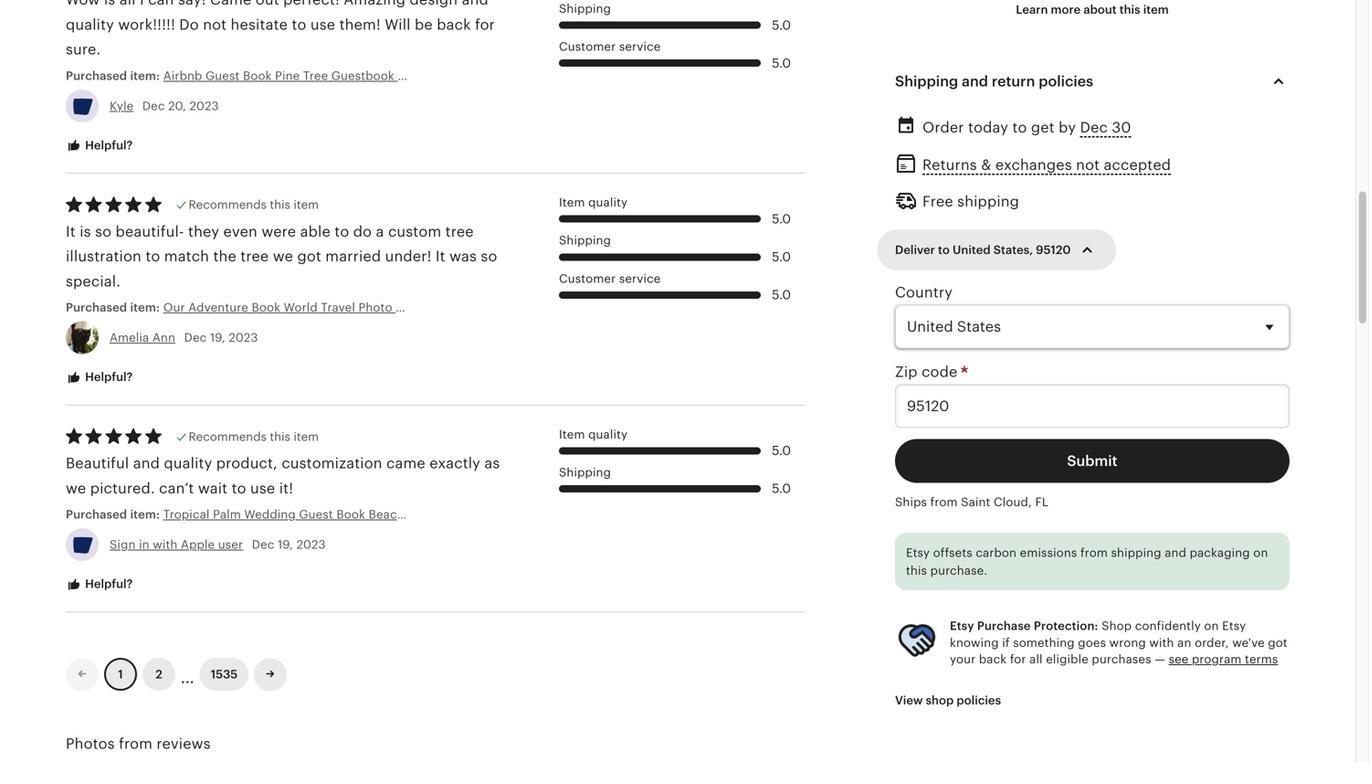 Task type: describe. For each thing, give the bounding box(es) containing it.
customization
[[282, 455, 383, 472]]

came
[[387, 455, 426, 472]]

2 customer service from the top
[[559, 272, 661, 285]]

2 book from the left
[[532, 69, 561, 83]]

from for saint
[[931, 495, 958, 509]]

see program terms
[[1169, 652, 1279, 666]]

zip code
[[896, 364, 962, 380]]

program
[[1193, 652, 1242, 666]]

will
[[385, 16, 411, 33]]

view shop policies button
[[882, 684, 1015, 717]]

for inside the wow is all i can say! came out perfect! amazing design and quality work!!!!! do not hesitate to use them! will be back for sure.
[[475, 16, 495, 33]]

offsets
[[934, 546, 973, 560]]

amazing
[[344, 0, 406, 8]]

out
[[256, 0, 279, 8]]

we inside beautiful and quality product, customization came exactly as we pictured. can't wait to use it!
[[66, 480, 86, 497]]

shipping and return policies button
[[879, 59, 1307, 103]]

can't
[[159, 480, 194, 497]]

shop confidently on etsy knowing if something goes wrong with an order, we've got your back for all eligible purchases —
[[950, 619, 1288, 666]]

recommends this item for they
[[189, 198, 319, 212]]

—
[[1155, 652, 1166, 666]]

able
[[300, 223, 331, 240]]

dec right user
[[252, 538, 275, 552]]

and inside dropdown button
[[962, 73, 989, 89]]

quality inside beautiful and quality product, customization came exactly as we pictured. can't wait to use it!
[[164, 455, 212, 472]]

amelia
[[110, 331, 149, 345]]

photos from reviews
[[66, 735, 211, 752]]

emissions
[[1020, 546, 1078, 560]]

for inside shop confidently on etsy knowing if something goes wrong with an order, we've got your back for all eligible purchases —
[[1011, 652, 1027, 666]]

helpful? button for and
[[52, 568, 146, 602]]

exchanges
[[996, 157, 1073, 173]]

dec left 20,
[[142, 99, 165, 113]]

something
[[1014, 636, 1075, 650]]

all inside the wow is all i can say! came out perfect! amazing design and quality work!!!!! do not hesitate to use them! will be back for sure.
[[119, 0, 136, 8]]

1 customer from the top
[[559, 40, 616, 54]]

shop
[[926, 694, 954, 707]]

it!
[[279, 480, 293, 497]]

2 link
[[143, 658, 175, 691]]

a
[[376, 223, 384, 240]]

use inside the wow is all i can say! came out perfect! amazing design and quality work!!!!! do not hesitate to use them! will be back for sure.
[[311, 16, 336, 33]]

wait
[[198, 480, 228, 497]]

1 helpful? from the top
[[82, 138, 133, 152]]

1 book from the left
[[243, 69, 272, 83]]

special.
[[66, 273, 121, 290]]

say!
[[178, 0, 206, 8]]

etsy purchase protection:
[[950, 619, 1099, 633]]

came
[[210, 0, 252, 8]]

product,
[[216, 455, 278, 472]]

view
[[896, 694, 923, 707]]

0 vertical spatial it
[[66, 223, 76, 240]]

submit button
[[896, 439, 1290, 483]]

ann
[[153, 331, 175, 345]]

sure.
[[66, 41, 101, 58]]

see
[[1169, 652, 1189, 666]]

purchased item: airbnb guest book pine tree guestbook cabin lodge welcome book
[[66, 69, 561, 83]]

order today to get by dec 30
[[923, 119, 1132, 135]]

policies inside button
[[957, 694, 1002, 707]]

back inside shop confidently on etsy knowing if something goes wrong with an order, we've got your back for all eligible purchases —
[[979, 652, 1007, 666]]

1 vertical spatial so
[[481, 248, 498, 265]]

to inside beautiful and quality product, customization came exactly as we pictured. can't wait to use it!
[[232, 480, 246, 497]]

amelia ann link
[[110, 331, 175, 345]]

sign in with apple user dec 19, 2023
[[110, 538, 326, 552]]

custom
[[388, 223, 442, 240]]

purchase
[[978, 619, 1031, 633]]

return
[[992, 73, 1036, 89]]

match
[[164, 248, 209, 265]]

to inside the wow is all i can say! came out perfect! amazing design and quality work!!!!! do not hesitate to use them! will be back for sure.
[[292, 16, 307, 33]]

returns
[[923, 157, 978, 173]]

submit
[[1068, 453, 1118, 469]]

photos
[[66, 735, 115, 752]]

cloud,
[[994, 495, 1033, 509]]

item: for so
[[130, 301, 160, 314]]

work!!!!!
[[118, 16, 175, 33]]

dec 30 button
[[1081, 114, 1132, 141]]

purchase.
[[931, 564, 988, 578]]

1 helpful? button from the top
[[52, 129, 146, 163]]

shipping and return policies
[[896, 73, 1094, 89]]

country
[[896, 284, 953, 301]]

if
[[1003, 636, 1010, 650]]

helpful? for and
[[82, 577, 133, 591]]

beautiful-
[[116, 223, 184, 240]]

2 vertical spatial 2023
[[296, 538, 326, 552]]

saint
[[961, 495, 991, 509]]

20,
[[168, 99, 186, 113]]

and inside beautiful and quality product, customization came exactly as we pictured. can't wait to use it!
[[133, 455, 160, 472]]

3 5.0 from the top
[[772, 211, 791, 226]]

be
[[415, 16, 433, 33]]

confidently
[[1136, 619, 1202, 633]]

0 horizontal spatial 19,
[[210, 331, 226, 345]]

1 service from the top
[[619, 40, 661, 54]]

with inside shop confidently on etsy knowing if something goes wrong with an order, we've got your back for all eligible purchases —
[[1150, 636, 1175, 650]]

kyle
[[110, 99, 134, 113]]

lodge
[[435, 69, 472, 83]]

and inside etsy offsets carbon emissions from shipping and packaging on this purchase.
[[1165, 546, 1187, 560]]

guestbook
[[332, 69, 395, 83]]

1535
[[211, 668, 238, 681]]

0 horizontal spatial shipping
[[958, 193, 1020, 210]]

to down beautiful-
[[146, 248, 160, 265]]

eligible
[[1047, 652, 1089, 666]]

to left the do
[[335, 223, 349, 240]]

purchased item: for beautiful and quality product, customization came exactly as we pictured. can't wait to use it!
[[66, 508, 163, 521]]

deliver to united states, 95120
[[896, 243, 1071, 257]]

1 item: from the top
[[130, 69, 160, 83]]

order,
[[1195, 636, 1230, 650]]

we've
[[1233, 636, 1265, 650]]

i
[[140, 0, 144, 8]]

free
[[923, 193, 954, 210]]

zip
[[896, 364, 918, 380]]

recommends this item for customization
[[189, 430, 319, 443]]

to inside dropdown button
[[939, 243, 950, 257]]

this up beautiful and quality product, customization came exactly as we pictured. can't wait to use it!
[[270, 430, 291, 443]]

purchases
[[1092, 652, 1152, 666]]

1 customer service from the top
[[559, 40, 661, 54]]

free shipping
[[923, 193, 1020, 210]]

airbnb
[[163, 69, 202, 83]]

from inside etsy offsets carbon emissions from shipping and packaging on this purchase.
[[1081, 546, 1108, 560]]

recommends for beautiful-
[[189, 198, 267, 212]]

use inside beautiful and quality product, customization came exactly as we pictured. can't wait to use it!
[[250, 480, 275, 497]]

item for beautiful and quality product, customization came exactly as we pictured. can't wait to use it!
[[559, 428, 585, 441]]

guest
[[206, 69, 240, 83]]

protection:
[[1034, 619, 1099, 633]]

your
[[950, 652, 976, 666]]

shop
[[1102, 619, 1132, 633]]

item inside dropdown button
[[1144, 3, 1169, 17]]

1 5.0 from the top
[[772, 18, 791, 32]]

1 vertical spatial tree
[[241, 248, 269, 265]]

shipping inside dropdown button
[[896, 73, 959, 89]]

goes
[[1079, 636, 1107, 650]]

Zip code text field
[[896, 384, 1290, 428]]

item for beautiful and quality product, customization came exactly as we pictured. can't wait to use it!
[[294, 430, 319, 443]]

item quality for it is so beautiful- they even were able to do a custom tree illustration to match the tree we got married under! it was so special.
[[559, 196, 628, 209]]

amelia ann dec 19, 2023
[[110, 331, 258, 345]]



Task type: vqa. For each thing, say whether or not it's contained in the screenshot.
Color .
no



Task type: locate. For each thing, give the bounding box(es) containing it.
not inside button
[[1077, 157, 1100, 173]]

not inside the wow is all i can say! came out perfect! amazing design and quality work!!!!! do not hesitate to use them! will be back for sure.
[[203, 16, 227, 33]]

policies right shop
[[957, 694, 1002, 707]]

knowing
[[950, 636, 999, 650]]

married
[[326, 248, 381, 265]]

0 horizontal spatial tree
[[241, 248, 269, 265]]

19, right ann
[[210, 331, 226, 345]]

item: up 'amelia ann' link
[[130, 301, 160, 314]]

this left purchase. on the bottom right
[[907, 564, 928, 578]]

0 vertical spatial item
[[1144, 3, 1169, 17]]

policies inside dropdown button
[[1039, 73, 1094, 89]]

2 vertical spatial from
[[119, 735, 153, 752]]

purchased down pictured.
[[66, 508, 127, 521]]

item right about
[[1144, 3, 1169, 17]]

0 horizontal spatial back
[[437, 16, 471, 33]]

1 vertical spatial use
[[250, 480, 275, 497]]

even
[[223, 223, 258, 240]]

0 vertical spatial tree
[[446, 223, 474, 240]]

recommends this item up product,
[[189, 430, 319, 443]]

to down perfect!
[[292, 16, 307, 33]]

code
[[922, 364, 958, 380]]

all inside shop confidently on etsy knowing if something goes wrong with an order, we've got your back for all eligible purchases —
[[1030, 652, 1043, 666]]

1 vertical spatial item quality
[[559, 428, 628, 441]]

tree
[[303, 69, 328, 83]]

1 vertical spatial on
[[1205, 619, 1220, 633]]

item up able
[[294, 198, 319, 212]]

1 vertical spatial we
[[66, 480, 86, 497]]

helpful? button for is
[[52, 361, 146, 395]]

3 helpful? button from the top
[[52, 568, 146, 602]]

1 horizontal spatial it
[[436, 248, 446, 265]]

is for wow
[[104, 0, 115, 8]]

1 horizontal spatial policies
[[1039, 73, 1094, 89]]

0 horizontal spatial it
[[66, 223, 76, 240]]

1 vertical spatial 19,
[[278, 538, 293, 552]]

helpful? button down amelia
[[52, 361, 146, 395]]

1 vertical spatial purchased item:
[[66, 508, 163, 521]]

item for it is so beautiful- they even were able to do a custom tree illustration to match the tree we got married under! it was so special.
[[559, 196, 585, 209]]

states,
[[994, 243, 1034, 257]]

1 vertical spatial helpful?
[[82, 370, 133, 384]]

0 vertical spatial customer
[[559, 40, 616, 54]]

2 item from the top
[[559, 428, 585, 441]]

so right was at top left
[[481, 248, 498, 265]]

this right about
[[1120, 3, 1141, 17]]

2 item: from the top
[[130, 301, 160, 314]]

learn
[[1016, 3, 1049, 17]]

and left packaging
[[1165, 546, 1187, 560]]

1 item quality from the top
[[559, 196, 628, 209]]

can
[[148, 0, 174, 8]]

1 purchased from the top
[[66, 69, 127, 83]]

not down dec 30 button on the right of page
[[1077, 157, 1100, 173]]

0 vertical spatial customer service
[[559, 40, 661, 54]]

ships
[[896, 495, 928, 509]]

we down beautiful
[[66, 480, 86, 497]]

is inside it is so beautiful- they even were able to do a custom tree illustration to match the tree we got married under! it was so special.
[[80, 223, 91, 240]]

got inside it is so beautiful- they even were able to do a custom tree illustration to match the tree we got married under! it was so special.
[[297, 248, 322, 265]]

1 recommends from the top
[[189, 198, 267, 212]]

beautiful
[[66, 455, 129, 472]]

7 5.0 from the top
[[772, 481, 791, 496]]

item quality for beautiful and quality product, customization came exactly as we pictured. can't wait to use it!
[[559, 428, 628, 441]]

etsy for etsy offsets carbon emissions from shipping and packaging on this purchase.
[[907, 546, 930, 560]]

got inside shop confidently on etsy knowing if something goes wrong with an order, we've got your back for all eligible purchases —
[[1269, 636, 1288, 650]]

book right welcome
[[532, 69, 561, 83]]

0 vertical spatial recommends this item
[[189, 198, 319, 212]]

2 horizontal spatial etsy
[[1223, 619, 1247, 633]]

sign
[[110, 538, 136, 552]]

it
[[66, 223, 76, 240], [436, 248, 446, 265]]

1 horizontal spatial all
[[1030, 652, 1043, 666]]

1 horizontal spatial for
[[1011, 652, 1027, 666]]

helpful? for is
[[82, 370, 133, 384]]

2 recommends from the top
[[189, 430, 267, 443]]

wow is all i can say! came out perfect! amazing design and quality work!!!!! do not hesitate to use them! will be back for sure.
[[66, 0, 495, 58]]

so up illustration
[[95, 223, 112, 240]]

it is so beautiful- they even were able to do a custom tree illustration to match the tree we got married under! it was so special.
[[66, 223, 498, 290]]

in
[[139, 538, 150, 552]]

purchased for is
[[66, 301, 127, 314]]

recommends this item up even
[[189, 198, 319, 212]]

all left i
[[119, 0, 136, 8]]

0 vertical spatial with
[[153, 538, 178, 552]]

0 vertical spatial is
[[104, 0, 115, 8]]

1 horizontal spatial is
[[104, 0, 115, 8]]

1 horizontal spatial so
[[481, 248, 498, 265]]

item
[[1144, 3, 1169, 17], [294, 198, 319, 212], [294, 430, 319, 443]]

95120
[[1036, 243, 1071, 257]]

terms
[[1246, 652, 1279, 666]]

purchased item:
[[66, 301, 163, 314], [66, 508, 163, 521]]

returns & exchanges not accepted
[[923, 157, 1172, 173]]

kyle dec 20, 2023
[[110, 99, 219, 113]]

2 horizontal spatial 2023
[[296, 538, 326, 552]]

1 purchased item: from the top
[[66, 301, 163, 314]]

2 item quality from the top
[[559, 428, 628, 441]]

dec right ann
[[184, 331, 207, 345]]

is up illustration
[[80, 223, 91, 240]]

not right do at the top left of the page
[[203, 16, 227, 33]]

2 vertical spatial item:
[[130, 508, 160, 521]]

0 vertical spatial service
[[619, 40, 661, 54]]

purchased item: down pictured.
[[66, 508, 163, 521]]

0 vertical spatial on
[[1254, 546, 1269, 560]]

2 helpful? from the top
[[82, 370, 133, 384]]

quality
[[66, 16, 114, 33], [589, 196, 628, 209], [589, 428, 628, 441], [164, 455, 212, 472]]

cabin
[[398, 69, 432, 83]]

1 horizontal spatial 19,
[[278, 538, 293, 552]]

welcome
[[475, 69, 528, 83]]

this inside etsy offsets carbon emissions from shipping and packaging on this purchase.
[[907, 564, 928, 578]]

use
[[311, 16, 336, 33], [250, 480, 275, 497]]

0 vertical spatial all
[[119, 0, 136, 8]]

purchased
[[66, 69, 127, 83], [66, 301, 127, 314], [66, 508, 127, 521]]

beautiful and quality product, customization came exactly as we pictured. can't wait to use it!
[[66, 455, 500, 497]]

on inside shop confidently on etsy knowing if something goes wrong with an order, we've got your back for all eligible purchases —
[[1205, 619, 1220, 633]]

back inside the wow is all i can say! came out perfect! amazing design and quality work!!!!! do not hesitate to use them! will be back for sure.
[[437, 16, 471, 33]]

1 horizontal spatial use
[[311, 16, 336, 33]]

1 vertical spatial recommends
[[189, 430, 267, 443]]

item: up 'kyle dec 20, 2023'
[[130, 69, 160, 83]]

2 vertical spatial helpful?
[[82, 577, 133, 591]]

2 5.0 from the top
[[772, 56, 791, 70]]

recommends for product,
[[189, 430, 267, 443]]

pine
[[275, 69, 300, 83]]

6 5.0 from the top
[[772, 443, 791, 458]]

0 horizontal spatial book
[[243, 69, 272, 83]]

shipping inside etsy offsets carbon emissions from shipping and packaging on this purchase.
[[1112, 546, 1162, 560]]

helpful?
[[82, 138, 133, 152], [82, 370, 133, 384], [82, 577, 133, 591]]

etsy inside etsy offsets carbon emissions from shipping and packaging on this purchase.
[[907, 546, 930, 560]]

0 horizontal spatial use
[[250, 480, 275, 497]]

1 vertical spatial service
[[619, 272, 661, 285]]

were
[[262, 223, 296, 240]]

etsy left offsets
[[907, 546, 930, 560]]

shipping up shop
[[1112, 546, 1162, 560]]

from for reviews
[[119, 735, 153, 752]]

0 horizontal spatial etsy
[[907, 546, 930, 560]]

0 vertical spatial policies
[[1039, 73, 1094, 89]]

0 vertical spatial got
[[297, 248, 322, 265]]

this inside dropdown button
[[1120, 3, 1141, 17]]

book left pine
[[243, 69, 272, 83]]

1 item from the top
[[559, 196, 585, 209]]

with
[[153, 538, 178, 552], [1150, 636, 1175, 650]]

1 horizontal spatial back
[[979, 652, 1007, 666]]

1 vertical spatial got
[[1269, 636, 1288, 650]]

0 horizontal spatial 2023
[[190, 99, 219, 113]]

tree
[[446, 223, 474, 240], [241, 248, 269, 265]]

with right in
[[153, 538, 178, 552]]

2 vertical spatial purchased
[[66, 508, 127, 521]]

item: for quality
[[130, 508, 160, 521]]

2 vertical spatial item
[[294, 430, 319, 443]]

1 vertical spatial purchased
[[66, 301, 127, 314]]

etsy for etsy purchase protection:
[[950, 619, 975, 633]]

kyle link
[[110, 99, 134, 113]]

1 horizontal spatial got
[[1269, 636, 1288, 650]]

sign in with apple user link
[[110, 538, 243, 552]]

and inside the wow is all i can say! came out perfect! amazing design and quality work!!!!! do not hesitate to use them! will be back for sure.
[[462, 0, 489, 8]]

view shop policies
[[896, 694, 1002, 707]]

it left was at top left
[[436, 248, 446, 265]]

1 vertical spatial with
[[1150, 636, 1175, 650]]

exactly
[[430, 455, 481, 472]]

1 vertical spatial helpful? button
[[52, 361, 146, 395]]

to left united
[[939, 243, 950, 257]]

do
[[353, 223, 372, 240]]

on up order,
[[1205, 619, 1220, 633]]

1 horizontal spatial on
[[1254, 546, 1269, 560]]

2023 down beautiful and quality product, customization came exactly as we pictured. can't wait to use it!
[[296, 538, 326, 552]]

19,
[[210, 331, 226, 345], [278, 538, 293, 552]]

2 customer from the top
[[559, 272, 616, 285]]

as
[[485, 455, 500, 472]]

got down able
[[297, 248, 322, 265]]

we inside it is so beautiful- they even were able to do a custom tree illustration to match the tree we got married under! it was so special.
[[273, 248, 293, 265]]

etsy up knowing
[[950, 619, 975, 633]]

item:
[[130, 69, 160, 83], [130, 301, 160, 314], [130, 508, 160, 521]]

1 horizontal spatial from
[[931, 495, 958, 509]]

19, right user
[[278, 538, 293, 552]]

2 purchased item: from the top
[[66, 508, 163, 521]]

0 vertical spatial helpful? button
[[52, 129, 146, 163]]

quality inside the wow is all i can say! came out perfect! amazing design and quality work!!!!! do not hesitate to use them! will be back for sure.
[[66, 16, 114, 33]]

fl
[[1036, 495, 1049, 509]]

1 horizontal spatial we
[[273, 248, 293, 265]]

service
[[619, 40, 661, 54], [619, 272, 661, 285]]

helpful? down kyle link
[[82, 138, 133, 152]]

is right wow
[[104, 0, 115, 8]]

apple
[[181, 538, 215, 552]]

shipping
[[958, 193, 1020, 210], [1112, 546, 1162, 560]]

1 vertical spatial customer
[[559, 272, 616, 285]]

hesitate
[[231, 16, 288, 33]]

0 horizontal spatial on
[[1205, 619, 1220, 633]]

0 vertical spatial item
[[559, 196, 585, 209]]

helpful? button down kyle link
[[52, 129, 146, 163]]

reviews
[[157, 735, 211, 752]]

recommends up product,
[[189, 430, 267, 443]]

1 vertical spatial back
[[979, 652, 1007, 666]]

on inside etsy offsets carbon emissions from shipping and packaging on this purchase.
[[1254, 546, 1269, 560]]

use left it!
[[250, 480, 275, 497]]

illustration
[[66, 248, 142, 265]]

0 vertical spatial item:
[[130, 69, 160, 83]]

back
[[437, 16, 471, 33], [979, 652, 1007, 666]]

and left return
[[962, 73, 989, 89]]

0 vertical spatial purchased item:
[[66, 301, 163, 314]]

1 horizontal spatial not
[[1077, 157, 1100, 173]]

on right packaging
[[1254, 546, 1269, 560]]

1 vertical spatial item
[[559, 428, 585, 441]]

purchased down "sure."
[[66, 69, 127, 83]]

1 recommends this item from the top
[[189, 198, 319, 212]]

for down something
[[1011, 652, 1027, 666]]

1 link
[[104, 658, 137, 691]]

from right photos
[[119, 735, 153, 752]]

for up welcome
[[475, 16, 495, 33]]

2023
[[190, 99, 219, 113], [229, 331, 258, 345], [296, 538, 326, 552]]

1535 link
[[200, 658, 249, 691]]

0 vertical spatial helpful?
[[82, 138, 133, 152]]

all down something
[[1030, 652, 1043, 666]]

etsy offsets carbon emissions from shipping and packaging on this purchase.
[[907, 546, 1269, 578]]

recommends this item
[[189, 198, 319, 212], [189, 430, 319, 443]]

learn more about this item
[[1016, 3, 1169, 17]]

1 horizontal spatial 2023
[[229, 331, 258, 345]]

4 5.0 from the top
[[772, 249, 791, 264]]

with up —
[[1150, 636, 1175, 650]]

2 horizontal spatial from
[[1081, 546, 1108, 560]]

from right emissions
[[1081, 546, 1108, 560]]

was
[[450, 248, 477, 265]]

back down if
[[979, 652, 1007, 666]]

1 vertical spatial 2023
[[229, 331, 258, 345]]

to down product,
[[232, 480, 246, 497]]

1 vertical spatial for
[[1011, 652, 1027, 666]]

back down design
[[437, 16, 471, 33]]

2 purchased from the top
[[66, 301, 127, 314]]

got up terms at bottom
[[1269, 636, 1288, 650]]

&
[[982, 157, 992, 173]]

use down perfect!
[[311, 16, 336, 33]]

1 vertical spatial customer service
[[559, 272, 661, 285]]

0 vertical spatial 19,
[[210, 331, 226, 345]]

etsy inside shop confidently on etsy knowing if something goes wrong with an order, we've got your back for all eligible purchases —
[[1223, 619, 1247, 633]]

item quality
[[559, 196, 628, 209], [559, 428, 628, 441]]

3 helpful? from the top
[[82, 577, 133, 591]]

is inside the wow is all i can say! came out perfect! amazing design and quality work!!!!! do not hesitate to use them! will be back for sure.
[[104, 0, 115, 8]]

so
[[95, 223, 112, 240], [481, 248, 498, 265]]

it up illustration
[[66, 223, 76, 240]]

1 vertical spatial from
[[1081, 546, 1108, 560]]

1 horizontal spatial book
[[532, 69, 561, 83]]

2023 right 20,
[[190, 99, 219, 113]]

from
[[931, 495, 958, 509], [1081, 546, 1108, 560], [119, 735, 153, 752]]

0 horizontal spatial not
[[203, 16, 227, 33]]

1 vertical spatial shipping
[[1112, 546, 1162, 560]]

0 vertical spatial so
[[95, 223, 112, 240]]

customer service
[[559, 40, 661, 54], [559, 272, 661, 285]]

helpful? down "sign"
[[82, 577, 133, 591]]

wow
[[66, 0, 100, 8]]

from left saint
[[931, 495, 958, 509]]

1 vertical spatial recommends this item
[[189, 430, 319, 443]]

1 vertical spatial not
[[1077, 157, 1100, 173]]

2 service from the top
[[619, 272, 661, 285]]

order
[[923, 119, 965, 135]]

0 horizontal spatial for
[[475, 16, 495, 33]]

0 horizontal spatial is
[[80, 223, 91, 240]]

item up customization
[[294, 430, 319, 443]]

purchased item: up amelia
[[66, 301, 163, 314]]

returns & exchanges not accepted button
[[923, 152, 1172, 178]]

1 horizontal spatial tree
[[446, 223, 474, 240]]

more
[[1051, 3, 1081, 17]]

5 5.0 from the top
[[772, 287, 791, 302]]

1 horizontal spatial etsy
[[950, 619, 975, 633]]

the
[[213, 248, 237, 265]]

3 purchased from the top
[[66, 508, 127, 521]]

30
[[1112, 119, 1132, 135]]

helpful? button
[[52, 129, 146, 163], [52, 361, 146, 395], [52, 568, 146, 602]]

recommends up even
[[189, 198, 267, 212]]

0 horizontal spatial with
[[153, 538, 178, 552]]

0 vertical spatial shipping
[[958, 193, 1020, 210]]

0 horizontal spatial from
[[119, 735, 153, 752]]

this up were
[[270, 198, 291, 212]]

we down were
[[273, 248, 293, 265]]

purchased down special.
[[66, 301, 127, 314]]

to left get
[[1013, 119, 1028, 135]]

deliver to united states, 95120 button
[[882, 231, 1113, 269]]

0 vertical spatial purchased
[[66, 69, 127, 83]]

policies up by
[[1039, 73, 1094, 89]]

1 vertical spatial it
[[436, 248, 446, 265]]

accepted
[[1104, 157, 1172, 173]]

we
[[273, 248, 293, 265], [66, 480, 86, 497]]

and up pictured.
[[133, 455, 160, 472]]

by
[[1059, 119, 1077, 135]]

2023 right ann
[[229, 331, 258, 345]]

dec right by
[[1081, 119, 1108, 135]]

item for it is so beautiful- they even were able to do a custom tree illustration to match the tree we got married under! it was so special.
[[294, 198, 319, 212]]

1 horizontal spatial shipping
[[1112, 546, 1162, 560]]

1 vertical spatial item:
[[130, 301, 160, 314]]

helpful? button down "sign"
[[52, 568, 146, 602]]

etsy up we've
[[1223, 619, 1247, 633]]

0 vertical spatial 2023
[[190, 99, 219, 113]]

is for it
[[80, 223, 91, 240]]

2 helpful? button from the top
[[52, 361, 146, 395]]

2 recommends this item from the top
[[189, 430, 319, 443]]

tree up was at top left
[[446, 223, 474, 240]]

helpful? down amelia
[[82, 370, 133, 384]]

0 vertical spatial use
[[311, 16, 336, 33]]

all
[[119, 0, 136, 8], [1030, 652, 1043, 666]]

and right design
[[462, 0, 489, 8]]

shipping down &
[[958, 193, 1020, 210]]

user
[[218, 538, 243, 552]]

item: up in
[[130, 508, 160, 521]]

tree down even
[[241, 248, 269, 265]]

0 horizontal spatial all
[[119, 0, 136, 8]]

0 vertical spatial not
[[203, 16, 227, 33]]

0 vertical spatial recommends
[[189, 198, 267, 212]]

purchased item: for it is so beautiful- they even were able to do a custom tree illustration to match the tree we got married under! it was so special.
[[66, 301, 163, 314]]

1 horizontal spatial with
[[1150, 636, 1175, 650]]

purchased for and
[[66, 508, 127, 521]]

0 vertical spatial back
[[437, 16, 471, 33]]

0 horizontal spatial got
[[297, 248, 322, 265]]

0 vertical spatial from
[[931, 495, 958, 509]]

policies
[[1039, 73, 1094, 89], [957, 694, 1002, 707]]

1 vertical spatial is
[[80, 223, 91, 240]]

3 item: from the top
[[130, 508, 160, 521]]



